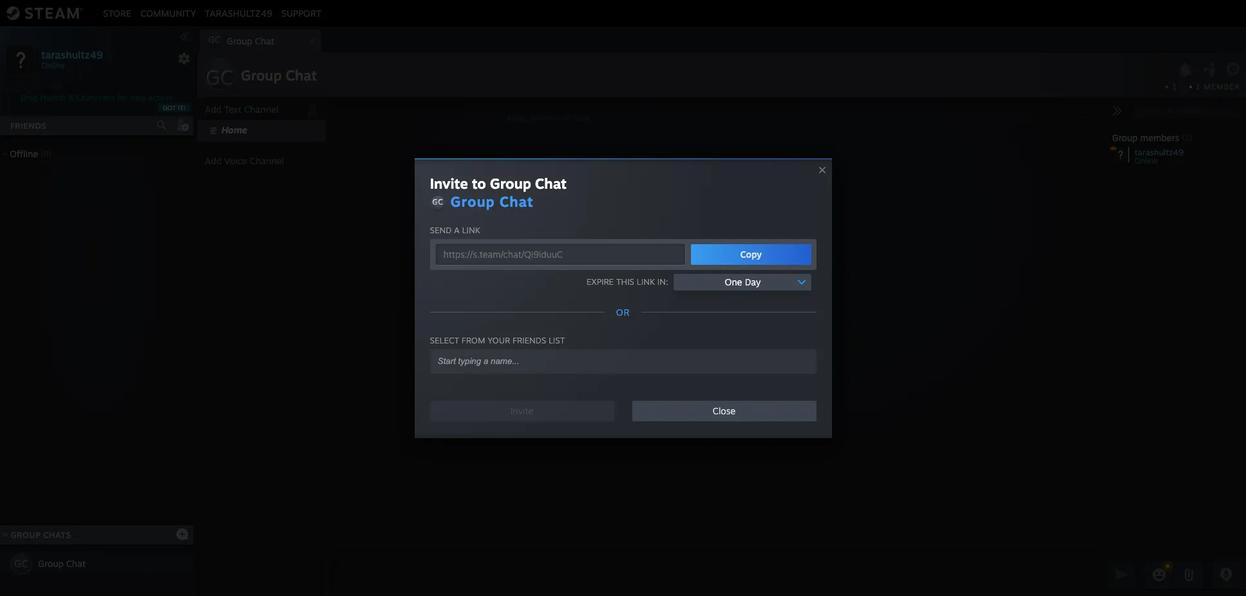 Task type: vqa. For each thing, say whether or not it's contained in the screenshot.
1's 1
yes



Task type: describe. For each thing, give the bounding box(es) containing it.
2023
[[573, 114, 590, 121]]

channel for add text channel
[[244, 104, 279, 115]]

group inside gc group chat
[[227, 35, 252, 46]]

friday,
[[508, 114, 528, 121]]

17,
[[562, 114, 572, 121]]

gc group chat
[[208, 34, 275, 46]]

community link
[[136, 7, 201, 18]]

1 vertical spatial friends
[[10, 120, 46, 131]]

in:
[[658, 276, 669, 287]]

store
[[103, 7, 131, 18]]

member
[[1204, 82, 1241, 91]]

&
[[68, 93, 74, 102]]

unpin channel list image
[[304, 101, 321, 117]]

search my friends list image
[[156, 119, 168, 131]]

gc down invite
[[432, 197, 443, 207]]

close button
[[632, 400, 817, 421]]

from
[[462, 335, 486, 345]]

expire
[[587, 276, 614, 287]]

1 for 1
[[1173, 82, 1177, 91]]

create a group chat image
[[176, 527, 189, 540]]

this
[[617, 276, 635, 287]]

collapse chats list image
[[0, 532, 15, 538]]

group chats
[[11, 530, 71, 540]]

add text channel
[[205, 104, 279, 115]]

list
[[549, 335, 565, 345]]

home
[[222, 124, 247, 135]]

november
[[529, 114, 561, 121]]

1 vertical spatial group chat
[[451, 192, 534, 210]]

or
[[616, 306, 630, 317]]

invite
[[430, 174, 468, 192]]

0 vertical spatial tarashultz49
[[205, 7, 272, 18]]

add voice channel
[[205, 155, 284, 166]]

link for a
[[462, 225, 480, 235]]

friday, november 17, 2023
[[508, 114, 590, 121]]

copy button
[[691, 244, 812, 265]]

online
[[1135, 156, 1159, 166]]

to
[[472, 174, 486, 192]]

link for this
[[637, 276, 655, 287]]

collapse member list image
[[1113, 106, 1123, 116]]

gc down collapse chats list icon on the left
[[14, 557, 28, 570]]

support link
[[277, 7, 326, 18]]

gc up 'text'
[[206, 64, 234, 90]]

manage notification settings image
[[1178, 63, 1194, 77]]

1 vertical spatial chats
[[43, 530, 71, 540]]

support
[[281, 7, 322, 18]]



Task type: locate. For each thing, give the bounding box(es) containing it.
send special image
[[1182, 567, 1197, 583]]

tarashultz49 down members
[[1135, 147, 1184, 157]]

1 vertical spatial channel
[[250, 155, 284, 166]]

channel
[[244, 104, 279, 115], [250, 155, 284, 166]]

chat inside gc group chat
[[255, 35, 275, 46]]

a
[[454, 225, 460, 235]]

invite a friend to this group chat image
[[1202, 61, 1219, 78]]

chats
[[76, 93, 97, 102], [43, 530, 71, 540]]

0 horizontal spatial group chat
[[38, 558, 86, 569]]

0 vertical spatial link
[[462, 225, 480, 235]]

close this tab image
[[306, 37, 319, 45]]

0 horizontal spatial chats
[[43, 530, 71, 540]]

gc inside gc group chat
[[208, 34, 221, 45]]

group members
[[1113, 132, 1180, 143]]

channel for add voice channel
[[250, 155, 284, 166]]

send
[[430, 225, 452, 235]]

close
[[713, 405, 736, 416]]

0 vertical spatial add
[[205, 104, 222, 115]]

text
[[224, 104, 242, 115]]

1 vertical spatial add
[[205, 155, 222, 166]]

2 vertical spatial tarashultz49
[[1135, 147, 1184, 157]]

tarashultz49 up gc group chat
[[205, 7, 272, 18]]

friends down drag
[[10, 120, 46, 131]]

members
[[1141, 132, 1180, 143]]

2 add from the top
[[205, 155, 222, 166]]

your
[[488, 335, 510, 345]]

select
[[430, 335, 459, 345]]

0 vertical spatial group chat
[[241, 66, 317, 84]]

1 add from the top
[[205, 104, 222, 115]]

group chat up unpin channel list icon
[[241, 66, 317, 84]]

add
[[205, 104, 222, 115], [205, 155, 222, 166]]

channel right 'text'
[[244, 104, 279, 115]]

manage group chat settings image
[[1227, 63, 1243, 79]]

0 horizontal spatial tarashultz49
[[41, 48, 103, 61]]

friends left list
[[513, 335, 546, 345]]

1 1 from the left
[[1173, 82, 1177, 91]]

chat
[[255, 35, 275, 46], [286, 66, 317, 84], [535, 174, 567, 192], [500, 192, 534, 210], [66, 558, 86, 569]]

1 horizontal spatial link
[[637, 276, 655, 287]]

0 vertical spatial friends
[[40, 93, 66, 102]]

add for add voice channel
[[205, 155, 222, 166]]

add left voice
[[205, 155, 222, 166]]

add a friend image
[[175, 118, 189, 132]]

add for add text channel
[[205, 104, 222, 115]]

copy
[[741, 248, 762, 259]]

group chat
[[241, 66, 317, 84], [451, 192, 534, 210], [38, 558, 86, 569]]

1 vertical spatial link
[[637, 276, 655, 287]]

community
[[140, 7, 196, 18]]

1 left member
[[1197, 82, 1202, 91]]

tarashultz49 up &
[[41, 48, 103, 61]]

friends
[[40, 93, 66, 102], [10, 120, 46, 131], [513, 335, 546, 345]]

group chat down group chats
[[38, 558, 86, 569]]

here
[[99, 93, 115, 102]]

one
[[725, 276, 743, 287]]

easy
[[130, 93, 146, 102]]

link right 'a'
[[462, 225, 480, 235]]

2 vertical spatial group chat
[[38, 558, 86, 569]]

1 up 'filter by name' text box on the right top of the page
[[1173, 82, 1177, 91]]

tarashultz49 online
[[1135, 147, 1184, 166]]

2 1 from the left
[[1197, 82, 1202, 91]]

group chat down invite to group chat on the left top of the page
[[451, 192, 534, 210]]

submit image
[[1114, 566, 1131, 583]]

None text field
[[330, 559, 1105, 591]]

access
[[149, 93, 172, 102]]

group
[[227, 35, 252, 46], [241, 66, 282, 84], [1113, 132, 1138, 143], [490, 174, 532, 192], [451, 192, 495, 210], [11, 530, 41, 540], [38, 558, 64, 569]]

select from your friends list
[[430, 335, 565, 345]]

drag friends & chats here for easy access
[[21, 93, 172, 102]]

2 horizontal spatial group chat
[[451, 192, 534, 210]]

channel right voice
[[250, 155, 284, 166]]

None text field
[[435, 243, 686, 265]]

chats right collapse chats list icon on the left
[[43, 530, 71, 540]]

store link
[[99, 7, 136, 18]]

0 horizontal spatial 1
[[1173, 82, 1177, 91]]

gc
[[208, 34, 221, 45], [206, 64, 234, 90], [432, 197, 443, 207], [14, 557, 28, 570]]

0 horizontal spatial link
[[462, 225, 480, 235]]

tarashultz49
[[205, 7, 272, 18], [41, 48, 103, 61], [1135, 147, 1184, 157]]

chats right &
[[76, 93, 97, 102]]

1 for 1 member
[[1197, 82, 1202, 91]]

offline
[[10, 148, 38, 159]]

link
[[462, 225, 480, 235], [637, 276, 655, 287]]

1
[[1173, 82, 1177, 91], [1197, 82, 1202, 91]]

send a link
[[430, 225, 480, 235]]

for
[[117, 93, 127, 102]]

one day
[[725, 276, 761, 287]]

invite to group chat
[[430, 174, 567, 192]]

2 horizontal spatial tarashultz49
[[1135, 147, 1184, 157]]

1 horizontal spatial tarashultz49
[[205, 7, 272, 18]]

friends left &
[[40, 93, 66, 102]]

voice
[[224, 155, 247, 166]]

1 horizontal spatial 1
[[1197, 82, 1202, 91]]

Start typing a name... text field
[[437, 355, 800, 366]]

gc down tarashultz49 link
[[208, 34, 221, 45]]

Filter by Name text field
[[1131, 103, 1242, 120]]

drag
[[21, 93, 38, 102]]

day
[[745, 276, 761, 287]]

0 vertical spatial chats
[[76, 93, 97, 102]]

2 vertical spatial friends
[[513, 335, 546, 345]]

1 vertical spatial tarashultz49
[[41, 48, 103, 61]]

add left 'text'
[[205, 104, 222, 115]]

expire this link in:
[[587, 276, 669, 287]]

1 horizontal spatial chats
[[76, 93, 97, 102]]

0 vertical spatial channel
[[244, 104, 279, 115]]

1 member
[[1197, 82, 1241, 91]]

manage friends list settings image
[[178, 52, 191, 65]]

1 horizontal spatial group chat
[[241, 66, 317, 84]]

tarashultz49 link
[[201, 7, 277, 18]]

link left in:
[[637, 276, 655, 287]]



